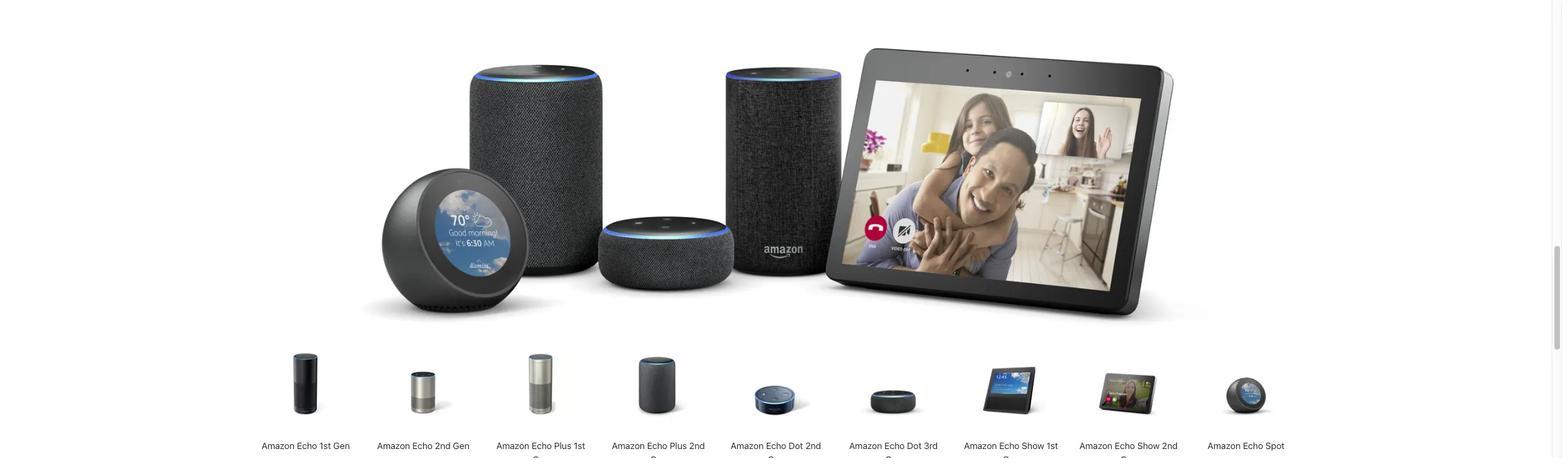 Task type: describe. For each thing, give the bounding box(es) containing it.
plus for 1st
[[554, 441, 571, 452]]

amazon echo plus 2nd gen
[[612, 441, 705, 458]]

echo for amazon echo dot 2nd gen
[[766, 441, 786, 452]]

plus for 2nd
[[670, 441, 687, 452]]

amazon echo plus 2nd gen image
[[624, 350, 693, 419]]

amazon echo show 1st gen image
[[976, 350, 1046, 419]]

amazon echo show 2nd gen
[[1079, 441, 1178, 458]]

gen for amazon echo dot 3rd gen
[[885, 454, 902, 458]]

amazon echo 1st gen image
[[271, 350, 340, 419]]

2nd for amazon echo show 2nd gen
[[1162, 441, 1178, 452]]

amazon echo show 1st gen
[[964, 441, 1058, 458]]

amazon echo plus 1st gen image
[[506, 350, 575, 419]]

show for 2nd
[[1137, 441, 1160, 452]]

echo for amazon echo 1st gen
[[297, 441, 317, 452]]

amazon echo dot 3rd gen
[[849, 441, 938, 458]]

echo for amazon echo show 2nd gen
[[1115, 441, 1135, 452]]

amazon for amazon echo spot
[[1208, 441, 1241, 452]]

amazon for amazon echo show 1st gen
[[964, 441, 997, 452]]

amazon echo 2nd gen image
[[389, 350, 458, 419]]

echo for amazon echo show 1st gen
[[999, 441, 1020, 452]]

amazon for amazon echo 2nd gen
[[377, 441, 410, 452]]

3rd
[[924, 441, 938, 452]]

amazon for amazon echo dot 3rd gen
[[849, 441, 882, 452]]

echo for amazon echo 2nd gen
[[412, 441, 433, 452]]

gen for amazon echo plus 2nd gen
[[650, 454, 667, 458]]

gen for amazon echo dot 2nd gen
[[768, 454, 784, 458]]

gen for amazon echo plus 1st gen
[[533, 454, 549, 458]]

1 1st from the left
[[319, 441, 331, 452]]

amazon echo 1st gen
[[262, 441, 350, 452]]

echo for amazon echo dot 3rd gen
[[884, 441, 905, 452]]

echo for amazon echo plus 1st gen
[[532, 441, 552, 452]]

1st for amazon echo show 1st gen
[[1047, 441, 1058, 452]]

gen for amazon echo show 1st gen
[[1003, 454, 1019, 458]]

amazon for amazon echo plus 1st gen
[[496, 441, 529, 452]]



Task type: locate. For each thing, give the bounding box(es) containing it.
gen inside amazon echo plus 1st gen
[[533, 454, 549, 458]]

7 echo from the left
[[999, 441, 1020, 452]]

2nd inside amazon echo plus 2nd gen
[[689, 441, 705, 452]]

amazon inside amazon echo plus 1st gen
[[496, 441, 529, 452]]

dot inside amazon echo dot 2nd gen
[[789, 441, 803, 452]]

gen inside amazon echo dot 3rd gen
[[885, 454, 902, 458]]

show down amazon echo show 2nd gen image
[[1137, 441, 1160, 452]]

0 horizontal spatial show
[[1022, 441, 1044, 452]]

amazon
[[262, 441, 294, 452], [377, 441, 410, 452], [496, 441, 529, 452], [612, 441, 645, 452], [731, 441, 764, 452], [849, 441, 882, 452], [964, 441, 997, 452], [1079, 441, 1112, 452], [1208, 441, 1241, 452]]

spot
[[1266, 441, 1285, 452]]

plus down amazon echo plus 1st gen "image"
[[554, 441, 571, 452]]

alexa devices supporting skype image
[[319, 5, 1232, 350]]

1 echo from the left
[[297, 441, 317, 452]]

5 echo from the left
[[766, 441, 786, 452]]

3 1st from the left
[[1047, 441, 1058, 452]]

echo down "amazon echo plus 2nd gen" image
[[647, 441, 667, 452]]

amazon for amazon echo 1st gen
[[262, 441, 294, 452]]

amazon inside amazon echo show 1st gen
[[964, 441, 997, 452]]

dot for 2nd
[[789, 441, 803, 452]]

1st inside amazon echo show 1st gen
[[1047, 441, 1058, 452]]

1 dot from the left
[[789, 441, 803, 452]]

7 amazon from the left
[[964, 441, 997, 452]]

echo down amazon echo dot 2nd gen image
[[766, 441, 786, 452]]

show inside amazon echo show 2nd gen
[[1137, 441, 1160, 452]]

1st
[[319, 441, 331, 452], [574, 441, 585, 452], [1047, 441, 1058, 452]]

show
[[1022, 441, 1044, 452], [1137, 441, 1160, 452]]

echo inside amazon echo plus 2nd gen
[[647, 441, 667, 452]]

4 2nd from the left
[[1162, 441, 1178, 452]]

4 amazon from the left
[[612, 441, 645, 452]]

amazon echo spot image
[[1212, 350, 1281, 419]]

6 amazon from the left
[[849, 441, 882, 452]]

8 echo from the left
[[1115, 441, 1135, 452]]

amazon inside amazon echo show 2nd gen
[[1079, 441, 1112, 452]]

2nd
[[435, 441, 451, 452], [689, 441, 705, 452], [805, 441, 821, 452], [1162, 441, 1178, 452]]

3 2nd from the left
[[805, 441, 821, 452]]

plus inside amazon echo plus 1st gen
[[554, 441, 571, 452]]

echo for amazon echo plus 2nd gen
[[647, 441, 667, 452]]

2 amazon from the left
[[377, 441, 410, 452]]

echo
[[297, 441, 317, 452], [412, 441, 433, 452], [532, 441, 552, 452], [647, 441, 667, 452], [766, 441, 786, 452], [884, 441, 905, 452], [999, 441, 1020, 452], [1115, 441, 1135, 452], [1243, 441, 1263, 452]]

echo inside amazon echo dot 3rd gen
[[884, 441, 905, 452]]

show for 1st
[[1022, 441, 1044, 452]]

gen inside amazon echo show 1st gen
[[1003, 454, 1019, 458]]

1st inside amazon echo plus 1st gen
[[574, 441, 585, 452]]

echo down amazon echo 1st gen image
[[297, 441, 317, 452]]

echo inside amazon echo show 2nd gen
[[1115, 441, 1135, 452]]

5 amazon from the left
[[731, 441, 764, 452]]

echo down amazon echo 2nd gen 'image'
[[412, 441, 433, 452]]

amazon echo dot 3rd gen image
[[859, 350, 928, 419]]

dot
[[789, 441, 803, 452], [907, 441, 922, 452]]

1 2nd from the left
[[435, 441, 451, 452]]

echo down amazon echo plus 1st gen "image"
[[532, 441, 552, 452]]

1 horizontal spatial plus
[[670, 441, 687, 452]]

1 horizontal spatial show
[[1137, 441, 1160, 452]]

echo inside amazon echo plus 1st gen
[[532, 441, 552, 452]]

gen inside amazon echo plus 2nd gen
[[650, 454, 667, 458]]

2nd for amazon echo plus 2nd gen
[[689, 441, 705, 452]]

echo left 3rd
[[884, 441, 905, 452]]

3 amazon from the left
[[496, 441, 529, 452]]

8 amazon from the left
[[1079, 441, 1112, 452]]

plus inside amazon echo plus 2nd gen
[[670, 441, 687, 452]]

9 echo from the left
[[1243, 441, 1263, 452]]

1 horizontal spatial dot
[[907, 441, 922, 452]]

2nd inside amazon echo show 2nd gen
[[1162, 441, 1178, 452]]

echo for amazon echo spot
[[1243, 441, 1263, 452]]

echo down amazon echo show 2nd gen image
[[1115, 441, 1135, 452]]

6 echo from the left
[[884, 441, 905, 452]]

amazon inside amazon echo dot 3rd gen
[[849, 441, 882, 452]]

9 amazon from the left
[[1208, 441, 1241, 452]]

amazon for amazon echo dot 2nd gen
[[731, 441, 764, 452]]

echo inside amazon echo show 1st gen
[[999, 441, 1020, 452]]

2 plus from the left
[[670, 441, 687, 452]]

echo left spot
[[1243, 441, 1263, 452]]

dot left 3rd
[[907, 441, 922, 452]]

amazon inside amazon echo plus 2nd gen
[[612, 441, 645, 452]]

gen inside amazon echo show 2nd gen
[[1120, 454, 1137, 458]]

echo down amazon echo show 1st gen image
[[999, 441, 1020, 452]]

2 horizontal spatial 1st
[[1047, 441, 1058, 452]]

gen for amazon echo show 2nd gen
[[1120, 454, 1137, 458]]

2nd inside amazon echo dot 2nd gen
[[805, 441, 821, 452]]

dot down amazon echo dot 2nd gen image
[[789, 441, 803, 452]]

amazon inside amazon echo dot 2nd gen
[[731, 441, 764, 452]]

1 plus from the left
[[554, 441, 571, 452]]

1 amazon from the left
[[262, 441, 294, 452]]

2 1st from the left
[[574, 441, 585, 452]]

2 2nd from the left
[[689, 441, 705, 452]]

1 show from the left
[[1022, 441, 1044, 452]]

amazon echo show 2nd gen image
[[1094, 350, 1163, 419]]

amazon echo dot 2nd gen image
[[741, 350, 810, 419]]

echo inside amazon echo dot 2nd gen
[[766, 441, 786, 452]]

plus down "amazon echo plus 2nd gen" image
[[670, 441, 687, 452]]

dot for 3rd
[[907, 441, 922, 452]]

0 horizontal spatial 1st
[[319, 441, 331, 452]]

amazon for amazon echo show 2nd gen
[[1079, 441, 1112, 452]]

2 echo from the left
[[412, 441, 433, 452]]

show inside amazon echo show 1st gen
[[1022, 441, 1044, 452]]

amazon echo spot
[[1208, 441, 1285, 452]]

4 echo from the left
[[647, 441, 667, 452]]

2 show from the left
[[1137, 441, 1160, 452]]

plus
[[554, 441, 571, 452], [670, 441, 687, 452]]

0 horizontal spatial dot
[[789, 441, 803, 452]]

gen inside amazon echo dot 2nd gen
[[768, 454, 784, 458]]

amazon echo 2nd gen
[[377, 441, 469, 452]]

0 horizontal spatial plus
[[554, 441, 571, 452]]

show down amazon echo show 1st gen image
[[1022, 441, 1044, 452]]

2nd for amazon echo dot 2nd gen
[[805, 441, 821, 452]]

1st for amazon echo plus 1st gen
[[574, 441, 585, 452]]

amazon for amazon echo plus 2nd gen
[[612, 441, 645, 452]]

2 dot from the left
[[907, 441, 922, 452]]

3 echo from the left
[[532, 441, 552, 452]]

gen
[[333, 441, 350, 452], [453, 441, 469, 452], [533, 454, 549, 458], [650, 454, 667, 458], [768, 454, 784, 458], [885, 454, 902, 458], [1003, 454, 1019, 458], [1120, 454, 1137, 458]]

1 horizontal spatial 1st
[[574, 441, 585, 452]]

amazon echo plus 1st gen
[[496, 441, 585, 458]]

amazon echo dot 2nd gen
[[731, 441, 821, 458]]

dot inside amazon echo dot 3rd gen
[[907, 441, 922, 452]]



Task type: vqa. For each thing, say whether or not it's contained in the screenshot.
Amazon for Amazon Echo Spot
yes



